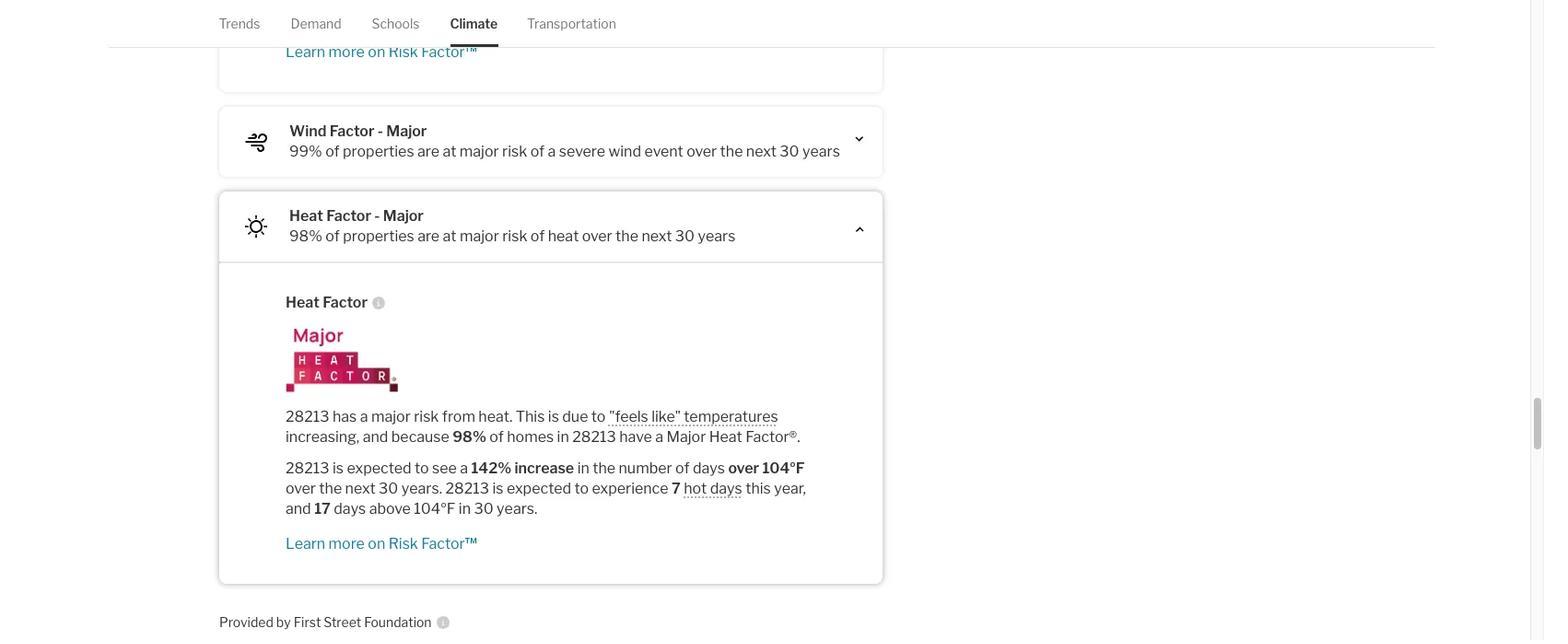 Task type: locate. For each thing, give the bounding box(es) containing it.
and left 17
[[286, 500, 311, 517]]

1 vertical spatial 104
[[414, 500, 441, 517]]

risk for a
[[502, 142, 527, 160]]

0 vertical spatial expected
[[347, 459, 411, 477]]

is down %
[[492, 480, 504, 497]]

risk inside heat factor - major 98% of properties are at major        risk of heat over the next 30 years
[[502, 227, 527, 245]]

0 horizontal spatial 104
[[414, 500, 441, 517]]

0 horizontal spatial and
[[286, 500, 311, 517]]

expected up "above" in the bottom left of the page
[[347, 459, 411, 477]]

2 vertical spatial next
[[345, 480, 376, 497]]

- inside heat factor - major 98% of properties are at major        risk of heat over the next 30 years
[[374, 207, 380, 224]]

to left see
[[415, 459, 429, 477]]

2 vertical spatial properties
[[343, 227, 414, 245]]

1 horizontal spatial next
[[642, 227, 672, 245]]

on for 2nd learn more on risk factor™ link from the bottom of the page
[[368, 43, 385, 60]]

over up this
[[728, 459, 759, 477]]

1 at from the top
[[443, 142, 457, 160]]

0 vertical spatial learn
[[286, 43, 325, 60]]

climate
[[451, 16, 498, 31]]

1 vertical spatial major
[[383, 207, 424, 224]]

a right see
[[460, 459, 468, 477]]

on
[[368, 43, 385, 60], [368, 535, 385, 552]]

in right increase
[[577, 459, 590, 477]]

- for heat
[[374, 207, 380, 224]]

17
[[314, 500, 331, 517]]

1 learn more on risk factor™ from the top
[[286, 43, 477, 60]]

hot
[[684, 480, 707, 497]]

1 horizontal spatial in
[[557, 428, 569, 446]]

more down demand
[[329, 43, 365, 60]]

30 inside heat factor - major 98% of properties are at major        risk of heat over the next 30 years
[[675, 227, 695, 245]]

wind
[[289, 122, 327, 140]]

years inside wind factor - major 99% of properties are at major        risk of a severe wind event over the next 30 years
[[803, 142, 840, 160]]

0 horizontal spatial years
[[698, 227, 736, 245]]

are inside wind factor - major 99% of properties are at major        risk of a severe wind event over the next 30 years
[[417, 142, 440, 160]]

are for wind
[[417, 142, 440, 160]]

2 horizontal spatial to
[[591, 408, 606, 425]]

0 vertical spatial days
[[693, 459, 725, 477]]

1 vertical spatial on
[[368, 535, 385, 552]]

trends link
[[219, 0, 261, 47]]

"feels
[[609, 408, 648, 425]]

1 vertical spatial risk
[[389, 535, 418, 552]]

1 vertical spatial learn
[[286, 535, 325, 552]]

major inside wind factor - major 99% of properties are at major        risk of a severe wind event over the next 30 years
[[460, 142, 499, 160]]

0 vertical spatial next
[[746, 142, 777, 160]]

major up because
[[371, 408, 411, 425]]

are
[[417, 142, 440, 160], [418, 227, 440, 245]]

demand
[[291, 16, 342, 31]]

learn more on risk factor™ link down 28213 .
[[286, 42, 816, 62]]

at inside heat factor - major 98% of properties are at major        risk of heat over the next 30 years
[[443, 227, 457, 245]]

28213 up increasing, on the bottom
[[286, 408, 329, 425]]

risk inside 28213 has a major risk from heat. this is due to "feels like" temperatures increasing, and because 98% of homes in 28213 have a major heat factor® .
[[414, 408, 439, 425]]

major inside heat factor - major 98% of properties are at major        risk of heat over the next 30 years
[[383, 207, 424, 224]]

severe
[[559, 142, 605, 160]]

from
[[442, 408, 475, 425]]

2 horizontal spatial in
[[577, 459, 590, 477]]

increase
[[515, 459, 574, 477]]

at for a
[[443, 142, 457, 160]]

the inside wind factor - major 99% of properties are at major        risk of a severe wind event over the next 30 years
[[720, 142, 743, 160]]

0 vertical spatial 104
[[762, 459, 790, 477]]

factor for wind
[[330, 122, 375, 140]]

1 horizontal spatial and
[[363, 428, 388, 446]]

risk
[[389, 43, 418, 60], [389, 535, 418, 552]]

this
[[516, 408, 545, 425]]

0 vertical spatial in
[[557, 428, 569, 446]]

the right the heat at the left of page
[[616, 227, 639, 245]]

0 vertical spatial factor™
[[421, 43, 477, 60]]

learn down demand
[[286, 43, 325, 60]]

major up heat factor - major 98% of properties are at major        risk of heat over the next 30 years
[[460, 142, 499, 160]]

provided
[[219, 614, 274, 630]]

0 vertical spatial to
[[591, 408, 606, 425]]

the
[[720, 142, 743, 160], [616, 227, 639, 245], [593, 459, 616, 477], [319, 480, 342, 497]]

2 vertical spatial is
[[492, 480, 504, 497]]

factor™ down 67% of all properties
[[421, 43, 477, 60]]

2 vertical spatial risk
[[414, 408, 439, 425]]

a inside wind factor - major 99% of properties are at major        risk of a severe wind event over the next 30 years
[[548, 142, 556, 160]]

major
[[460, 142, 499, 160], [460, 227, 499, 245], [371, 408, 411, 425]]

properties right 99%
[[343, 142, 414, 160]]

of
[[400, 8, 414, 25], [325, 142, 340, 160], [530, 142, 545, 160], [326, 227, 340, 245], [531, 227, 545, 245], [490, 428, 504, 446], [675, 459, 690, 477]]

0 vertical spatial and
[[363, 428, 388, 446]]

2 factor™ from the top
[[421, 535, 477, 552]]

learn more on risk factor™ for second learn more on risk factor™ link from the top
[[286, 535, 477, 552]]

learn
[[286, 43, 325, 60], [286, 535, 325, 552]]

.
[[572, 8, 575, 25], [797, 428, 800, 446]]

risk up because
[[414, 408, 439, 425]]

is down increasing, on the bottom
[[333, 459, 344, 477]]

98% inside heat factor - major 98% of properties are at major        risk of heat over the next 30 years
[[289, 227, 322, 245]]

is inside 28213 has a major risk from heat. this is due to "feels like" temperatures increasing, and because 98% of homes in 28213 have a major heat factor® .
[[548, 408, 559, 425]]

0 vertical spatial ºf
[[790, 459, 805, 477]]

heat inside heat factor - major 98% of properties are at major        risk of heat over the next 30 years
[[289, 207, 323, 224]]

factor inside wind factor - major 99% of properties are at major        risk of a severe wind event over the next 30 years
[[330, 122, 375, 140]]

1 vertical spatial factor™
[[421, 535, 477, 552]]

in right "above" in the bottom left of the page
[[459, 500, 471, 517]]

%
[[498, 459, 512, 477]]

over right the heat at the left of page
[[582, 227, 612, 245]]

factor inside heat factor - major 98% of properties are at major        risk of heat over the next 30 years
[[326, 207, 371, 224]]

1 learn more on risk factor™ link from the top
[[286, 42, 816, 62]]

0 horizontal spatial .
[[572, 8, 575, 25]]

2 at from the top
[[443, 227, 457, 245]]

0 vertical spatial major
[[386, 122, 427, 140]]

2 horizontal spatial is
[[548, 408, 559, 425]]

1 horizontal spatial 104
[[762, 459, 790, 477]]

0 vertical spatial major
[[460, 142, 499, 160]]

28213 for 28213 has a major risk from heat. this is due to "feels like" temperatures increasing, and because 98% of homes in 28213 have a major heat factor® .
[[286, 408, 329, 425]]

2 horizontal spatial next
[[746, 142, 777, 160]]

schools link
[[372, 0, 420, 47]]

2 learn from the top
[[286, 535, 325, 552]]

1 on from the top
[[368, 43, 385, 60]]

properties for heat
[[343, 227, 414, 245]]

1 factor™ from the top
[[421, 43, 477, 60]]

0 vertical spatial heat
[[289, 207, 323, 224]]

1 vertical spatial learn more on risk factor™
[[286, 535, 477, 552]]

1 horizontal spatial 98%
[[453, 428, 486, 446]]

98% up heat factor
[[289, 227, 322, 245]]

2 vertical spatial to
[[574, 480, 589, 497]]

properties right "all"
[[436, 8, 509, 25]]

to left experience
[[574, 480, 589, 497]]

next inside 28213 is expected to see a 142 % increase in the number of days over 104 ºf over the next 30 years. 28213 is expected to experience 7 hot days
[[345, 480, 376, 497]]

is left due
[[548, 408, 559, 425]]

-
[[378, 122, 383, 140], [374, 207, 380, 224]]

at inside wind factor - major 99% of properties are at major        risk of a severe wind event over the next 30 years
[[443, 142, 457, 160]]

because
[[391, 428, 450, 446]]

due
[[562, 408, 588, 425]]

on down "above" in the bottom left of the page
[[368, 535, 385, 552]]

2 vertical spatial major
[[667, 428, 706, 446]]

0 vertical spatial at
[[443, 142, 457, 160]]

foundation
[[364, 614, 432, 630]]

major inside heat factor - major 98% of properties are at major        risk of heat over the next 30 years
[[460, 227, 499, 245]]

years. inside 28213 is expected to see a 142 % increase in the number of days over 104 ºf over the next 30 years. 28213 is expected to experience 7 hot days
[[402, 480, 442, 497]]

1 vertical spatial and
[[286, 500, 311, 517]]

heat factor
[[286, 293, 368, 311]]

years. down 28213 is expected to see a 142 % increase in the number of days over 104 ºf over the next 30 years. 28213 is expected to experience 7 hot days
[[497, 500, 538, 517]]

0 vertical spatial on
[[368, 43, 385, 60]]

1 vertical spatial learn more on risk factor™ link
[[286, 534, 816, 554]]

1 more from the top
[[329, 43, 365, 60]]

1 vertical spatial years
[[698, 227, 736, 245]]

1 vertical spatial expected
[[507, 480, 571, 497]]

1 vertical spatial 98%
[[453, 428, 486, 446]]

properties up heat factor
[[343, 227, 414, 245]]

and left because
[[363, 428, 388, 446]]

temperatures
[[684, 408, 778, 425]]

0 vertical spatial learn more on risk factor™
[[286, 43, 477, 60]]

28213 down increasing, on the bottom
[[286, 459, 329, 477]]

- inside wind factor - major 99% of properties are at major        risk of a severe wind event over the next 30 years
[[378, 122, 383, 140]]

in down due
[[557, 428, 569, 446]]

1 vertical spatial is
[[333, 459, 344, 477]]

year,
[[774, 480, 806, 497]]

1 vertical spatial risk
[[502, 227, 527, 245]]

0 vertical spatial is
[[548, 408, 559, 425]]

1 vertical spatial are
[[418, 227, 440, 245]]

1 horizontal spatial ºf
[[790, 459, 805, 477]]

1 vertical spatial factor
[[326, 207, 371, 224]]

the up experience
[[593, 459, 616, 477]]

2 are from the top
[[418, 227, 440, 245]]

major left the heat at the left of page
[[460, 227, 499, 245]]

factor for heat
[[326, 207, 371, 224]]

factor™ down 17 days above 104 ºf in 30 years.
[[421, 535, 477, 552]]

of up '7'
[[675, 459, 690, 477]]

learn more on risk factor™ link down this year, and
[[286, 534, 816, 554]]

98%
[[289, 227, 322, 245], [453, 428, 486, 446]]

2 vertical spatial major
[[371, 408, 411, 425]]

0 horizontal spatial expected
[[347, 459, 411, 477]]

1 horizontal spatial .
[[797, 428, 800, 446]]

learn more on risk factor™ down "above" in the bottom left of the page
[[286, 535, 477, 552]]

learn more on risk factor™ down schools
[[286, 43, 477, 60]]

learn down 17
[[286, 535, 325, 552]]

major inside 28213 has a major risk from heat. this is due to "feels like" temperatures increasing, and because 98% of homes in 28213 have a major heat factor® .
[[667, 428, 706, 446]]

over inside wind factor - major 99% of properties are at major        risk of a severe wind event over the next 30 years
[[687, 142, 717, 160]]

0 horizontal spatial next
[[345, 480, 376, 497]]

2 learn more on risk factor™ from the top
[[286, 535, 477, 552]]

0 vertical spatial years
[[803, 142, 840, 160]]

104
[[762, 459, 790, 477], [414, 500, 441, 517]]

are inside heat factor - major 98% of properties are at major        risk of heat over the next 30 years
[[418, 227, 440, 245]]

30
[[780, 142, 799, 160], [675, 227, 695, 245], [379, 480, 398, 497], [474, 500, 494, 517]]

over inside heat factor - major 98% of properties are at major        risk of heat over the next 30 years
[[582, 227, 612, 245]]

to
[[591, 408, 606, 425], [415, 459, 429, 477], [574, 480, 589, 497]]

on down schools
[[368, 43, 385, 60]]

next
[[746, 142, 777, 160], [642, 227, 672, 245], [345, 480, 376, 497]]

years. up 17 days above 104 ºf in 30 years.
[[402, 480, 442, 497]]

properties inside wind factor - major 99% of properties are at major        risk of a severe wind event over the next 30 years
[[343, 142, 414, 160]]

properties inside heat factor - major 98% of properties are at major        risk of heat over the next 30 years
[[343, 227, 414, 245]]

factor™
[[421, 43, 477, 60], [421, 535, 477, 552]]

2 vertical spatial heat
[[709, 428, 743, 446]]

0 vertical spatial risk
[[389, 43, 418, 60]]

0 horizontal spatial years.
[[402, 480, 442, 497]]

expected
[[347, 459, 411, 477], [507, 480, 571, 497]]

ºf up year,
[[790, 459, 805, 477]]

learn more on risk factor™ link
[[286, 42, 816, 62], [286, 534, 816, 554]]

more down 17
[[329, 535, 365, 552]]

major for a
[[460, 142, 499, 160]]

of down heat.
[[490, 428, 504, 446]]

at
[[443, 142, 457, 160], [443, 227, 457, 245]]

in
[[557, 428, 569, 446], [577, 459, 590, 477], [459, 500, 471, 517]]

ºf
[[790, 459, 805, 477], [441, 500, 456, 517]]

learn more on risk factor™
[[286, 43, 477, 60], [286, 535, 477, 552]]

0 vertical spatial 98%
[[289, 227, 322, 245]]

a inside 28213 is expected to see a 142 % increase in the number of days over 104 ºf over the next 30 years. 28213 is expected to experience 7 hot days
[[460, 459, 468, 477]]

1 vertical spatial -
[[374, 207, 380, 224]]

factor
[[330, 122, 375, 140], [326, 207, 371, 224], [323, 293, 368, 311]]

major inside wind factor - major 99% of properties are at major        risk of a severe wind event over the next 30 years
[[386, 122, 427, 140]]

major
[[386, 122, 427, 140], [383, 207, 424, 224], [667, 428, 706, 446]]

number
[[619, 459, 672, 477]]

risk
[[502, 142, 527, 160], [502, 227, 527, 245], [414, 408, 439, 425]]

28213
[[528, 8, 572, 25], [286, 408, 329, 425], [572, 428, 616, 446], [286, 459, 329, 477], [445, 480, 489, 497]]

in inside 28213 has a major risk from heat. this is due to "feels like" temperatures increasing, and because 98% of homes in 28213 have a major heat factor® .
[[557, 428, 569, 446]]

properties
[[436, 8, 509, 25], [343, 142, 414, 160], [343, 227, 414, 245]]

0 vertical spatial are
[[417, 142, 440, 160]]

1 vertical spatial properties
[[343, 142, 414, 160]]

1 vertical spatial major
[[460, 227, 499, 245]]

more
[[329, 43, 365, 60], [329, 535, 365, 552]]

2 vertical spatial days
[[334, 500, 366, 517]]

street
[[324, 614, 361, 630]]

2 more from the top
[[329, 535, 365, 552]]

1 vertical spatial heat
[[286, 293, 320, 311]]

1 horizontal spatial years
[[803, 142, 840, 160]]

heat
[[289, 207, 323, 224], [286, 293, 320, 311], [709, 428, 743, 446]]

years
[[803, 142, 840, 160], [698, 227, 736, 245]]

98% down from
[[453, 428, 486, 446]]

heat inside 28213 has a major risk from heat. this is due to "feels like" temperatures increasing, and because 98% of homes in 28213 have a major heat factor® .
[[709, 428, 743, 446]]

a left severe
[[548, 142, 556, 160]]

expected down increase
[[507, 480, 571, 497]]

of up heat factor
[[326, 227, 340, 245]]

1 vertical spatial to
[[415, 459, 429, 477]]

0 horizontal spatial in
[[459, 500, 471, 517]]

over
[[687, 142, 717, 160], [582, 227, 612, 245], [728, 459, 759, 477], [286, 480, 316, 497]]

is
[[548, 408, 559, 425], [333, 459, 344, 477], [492, 480, 504, 497]]

1 vertical spatial .
[[797, 428, 800, 446]]

1 vertical spatial more
[[329, 535, 365, 552]]

2 on from the top
[[368, 535, 385, 552]]

104 up year,
[[762, 459, 790, 477]]

are for heat
[[418, 227, 440, 245]]

the right event
[[720, 142, 743, 160]]

risk inside wind factor - major 99% of properties are at major        risk of a severe wind event over the next 30 years
[[502, 142, 527, 160]]

heat.
[[479, 408, 513, 425]]

1 vertical spatial days
[[710, 480, 742, 497]]

risk down schools
[[389, 43, 418, 60]]

1 vertical spatial in
[[577, 459, 590, 477]]

0 vertical spatial risk
[[502, 142, 527, 160]]

28213 right climate at the top left of page
[[528, 8, 572, 25]]

over right event
[[687, 142, 717, 160]]

next inside heat factor - major 98% of properties are at major        risk of heat over the next 30 years
[[642, 227, 672, 245]]

0 vertical spatial more
[[329, 43, 365, 60]]

1 risk from the top
[[389, 43, 418, 60]]

1 vertical spatial ºf
[[441, 500, 456, 517]]

1 vertical spatial next
[[642, 227, 672, 245]]

0 horizontal spatial ºf
[[441, 500, 456, 517]]

to right due
[[591, 408, 606, 425]]

and
[[363, 428, 388, 446], [286, 500, 311, 517]]

28213 for 28213 .
[[528, 8, 572, 25]]

0 vertical spatial learn more on risk factor™ link
[[286, 42, 816, 62]]

days right hot
[[710, 480, 742, 497]]

risk left severe
[[502, 142, 527, 160]]

0 horizontal spatial 98%
[[289, 227, 322, 245]]

homes
[[507, 428, 554, 446]]

climate link
[[451, 0, 498, 47]]

0 vertical spatial years.
[[402, 480, 442, 497]]

1 vertical spatial years.
[[497, 500, 538, 517]]

0 vertical spatial -
[[378, 122, 383, 140]]

days up hot
[[693, 459, 725, 477]]

a
[[548, 142, 556, 160], [360, 408, 368, 425], [655, 428, 664, 446], [460, 459, 468, 477]]

days
[[693, 459, 725, 477], [710, 480, 742, 497], [334, 500, 366, 517]]

provided by first street foundation
[[219, 614, 432, 630]]

risk down "above" in the bottom left of the page
[[389, 535, 418, 552]]

wind
[[609, 142, 641, 160]]

by
[[276, 614, 291, 630]]

104 right "above" in the bottom left of the page
[[414, 500, 441, 517]]

major inside 28213 has a major risk from heat. this is due to "feels like" temperatures increasing, and because 98% of homes in 28213 have a major heat factor® .
[[371, 408, 411, 425]]

1 vertical spatial at
[[443, 227, 457, 245]]

0 vertical spatial factor
[[330, 122, 375, 140]]

ºf down see
[[441, 500, 456, 517]]

years.
[[402, 480, 442, 497], [497, 500, 538, 517]]

risk left the heat at the left of page
[[502, 227, 527, 245]]

1 are from the top
[[417, 142, 440, 160]]

days right 17
[[334, 500, 366, 517]]



Task type: describe. For each thing, give the bounding box(es) containing it.
over up 17
[[286, 480, 316, 497]]

1 learn from the top
[[286, 43, 325, 60]]

2 risk from the top
[[389, 535, 418, 552]]

this year, and
[[286, 480, 806, 517]]

this
[[746, 480, 771, 497]]

first
[[294, 614, 321, 630]]

- for wind
[[378, 122, 383, 140]]

heat for heat factor
[[286, 293, 320, 311]]

major for heat
[[383, 207, 424, 224]]

28213 .
[[528, 8, 575, 25]]

like"
[[652, 408, 681, 425]]

years inside heat factor - major 98% of properties are at major        risk of heat over the next 30 years
[[698, 227, 736, 245]]

event
[[644, 142, 684, 160]]

ºf inside 28213 is expected to see a 142 % increase in the number of days over 104 ºf over the next 30 years. 28213 is expected to experience 7 hot days
[[790, 459, 805, 477]]

28213 has a major risk from heat. this is due to "feels like" temperatures increasing, and because 98% of homes in 28213 have a major heat factor® .
[[286, 408, 800, 446]]

2 vertical spatial factor
[[323, 293, 368, 311]]

schools
[[372, 16, 420, 31]]

properties for wind
[[343, 142, 414, 160]]

to inside 28213 has a major risk from heat. this is due to "feels like" temperatures increasing, and because 98% of homes in 28213 have a major heat factor® .
[[591, 408, 606, 425]]

of left severe
[[530, 142, 545, 160]]

28213 for 28213 is expected to see a 142 % increase in the number of days over 104 ºf over the next 30 years. 28213 is expected to experience 7 hot days
[[286, 459, 329, 477]]

has
[[333, 408, 357, 425]]

wind factor - major 99% of properties are at major        risk of a severe wind event over the next 30 years
[[289, 122, 840, 160]]

28213 down due
[[572, 428, 616, 446]]

30 inside 28213 is expected to see a 142 % increase in the number of days over 104 ºf over the next 30 years. 28213 is expected to experience 7 hot days
[[379, 480, 398, 497]]

risk for heat
[[502, 227, 527, 245]]

heat for heat factor - major 98% of properties are at major        risk of heat over the next 30 years
[[289, 207, 323, 224]]

0 horizontal spatial to
[[415, 459, 429, 477]]

and inside 28213 has a major risk from heat. this is due to "feels like" temperatures increasing, and because 98% of homes in 28213 have a major heat factor® .
[[363, 428, 388, 446]]

of left the heat at the left of page
[[531, 227, 545, 245]]

heat
[[548, 227, 579, 245]]

104 inside 28213 is expected to see a 142 % increase in the number of days over 104 ºf over the next 30 years. 28213 is expected to experience 7 hot days
[[762, 459, 790, 477]]

1 horizontal spatial years.
[[497, 500, 538, 517]]

67%
[[364, 8, 396, 25]]

1 horizontal spatial to
[[574, 480, 589, 497]]

of inside 28213 is expected to see a 142 % increase in the number of days over 104 ºf over the next 30 years. 28213 is expected to experience 7 hot days
[[675, 459, 690, 477]]

0 vertical spatial properties
[[436, 8, 509, 25]]

at for heat
[[443, 227, 457, 245]]

of inside 28213 has a major risk from heat. this is due to "feels like" temperatures increasing, and because 98% of homes in 28213 have a major heat factor® .
[[490, 428, 504, 446]]

see
[[432, 459, 457, 477]]

0 horizontal spatial is
[[333, 459, 344, 477]]

of right 99%
[[325, 142, 340, 160]]

transportation link
[[528, 0, 617, 47]]

17 days above 104 ºf in 30 years.
[[314, 500, 538, 517]]

0 vertical spatial .
[[572, 8, 575, 25]]

more for second learn more on risk factor™ link from the top
[[329, 535, 365, 552]]

trends
[[219, 16, 261, 31]]

demand link
[[291, 0, 342, 47]]

experience
[[592, 480, 669, 497]]

learn more on risk factor™ for 2nd learn more on risk factor™ link from the bottom of the page
[[286, 43, 477, 60]]

heat factor - major 98% of properties are at major        risk of heat over the next 30 years
[[289, 207, 736, 245]]

major for wind
[[386, 122, 427, 140]]

. inside 28213 has a major risk from heat. this is due to "feels like" temperatures increasing, and because 98% of homes in 28213 have a major heat factor® .
[[797, 428, 800, 446]]

the up 17
[[319, 480, 342, 497]]

next inside wind factor - major 99% of properties are at major        risk of a severe wind event over the next 30 years
[[746, 142, 777, 160]]

7
[[672, 480, 681, 497]]

the inside heat factor - major 98% of properties are at major        risk of heat over the next 30 years
[[616, 227, 639, 245]]

28213 is expected to see a 142 % increase in the number of days over 104 ºf over the next 30 years. 28213 is expected to experience 7 hot days
[[286, 459, 805, 497]]

above
[[369, 500, 411, 517]]

99%
[[289, 142, 322, 160]]

98% inside 28213 has a major risk from heat. this is due to "feels like" temperatures increasing, and because 98% of homes in 28213 have a major heat factor® .
[[453, 428, 486, 446]]

142
[[471, 459, 498, 477]]

67% of all properties
[[364, 8, 509, 25]]

have
[[619, 428, 652, 446]]

30 inside wind factor - major 99% of properties are at major        risk of a severe wind event over the next 30 years
[[780, 142, 799, 160]]

2 learn more on risk factor™ link from the top
[[286, 534, 816, 554]]

and inside this year, and
[[286, 500, 311, 517]]

transportation
[[528, 16, 617, 31]]

major for heat
[[460, 227, 499, 245]]

on for second learn more on risk factor™ link from the top
[[368, 535, 385, 552]]

increasing,
[[286, 428, 360, 446]]

more for 2nd learn more on risk factor™ link from the bottom of the page
[[329, 43, 365, 60]]

a right has
[[360, 408, 368, 425]]

of left "all"
[[400, 8, 414, 25]]

in inside 28213 is expected to see a 142 % increase in the number of days over 104 ºf over the next 30 years. 28213 is expected to experience 7 hot days
[[577, 459, 590, 477]]

factor®
[[746, 428, 797, 446]]

1 horizontal spatial is
[[492, 480, 504, 497]]

2 vertical spatial in
[[459, 500, 471, 517]]

28213 down 142
[[445, 480, 489, 497]]

heat factor score logo image
[[286, 328, 816, 392]]

1 horizontal spatial expected
[[507, 480, 571, 497]]

a down the like"
[[655, 428, 664, 446]]

all
[[417, 8, 433, 25]]



Task type: vqa. For each thing, say whether or not it's contained in the screenshot.
the bottom at
yes



